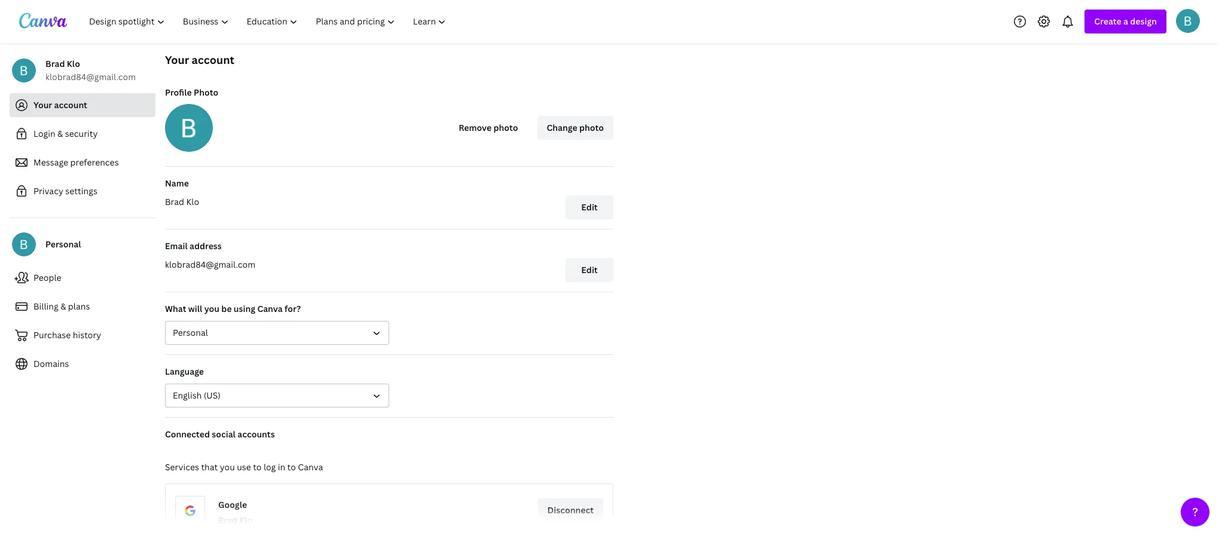 Task type: locate. For each thing, give the bounding box(es) containing it.
1 vertical spatial your account
[[34, 99, 87, 111]]

0 vertical spatial account
[[192, 53, 235, 67]]

1 vertical spatial &
[[61, 301, 66, 312]]

1 vertical spatial personal
[[173, 327, 208, 339]]

edit button
[[566, 196, 614, 220], [566, 258, 614, 282]]

0 horizontal spatial your account
[[34, 99, 87, 111]]

your account inside your account link
[[34, 99, 87, 111]]

0 vertical spatial brad
[[45, 58, 65, 69]]

klobrad84@gmail.com
[[45, 71, 136, 83], [165, 259, 255, 270]]

& inside billing & plans link
[[61, 301, 66, 312]]

purchase history
[[34, 330, 101, 341]]

change photo
[[547, 122, 604, 133]]

1 vertical spatial klo
[[186, 196, 199, 208]]

0 vertical spatial &
[[57, 128, 63, 139]]

brad down name
[[165, 196, 184, 208]]

1 photo from the left
[[494, 122, 518, 133]]

1 edit from the top
[[582, 202, 598, 213]]

0 vertical spatial edit button
[[566, 196, 614, 220]]

2 edit from the top
[[582, 264, 598, 276]]

create a design button
[[1085, 10, 1167, 34]]

your account up photo
[[165, 53, 235, 67]]

connected
[[165, 429, 210, 440]]

0 horizontal spatial account
[[54, 99, 87, 111]]

photo inside change photo button
[[580, 122, 604, 133]]

0 vertical spatial personal
[[45, 239, 81, 250]]

brad up your account link
[[45, 58, 65, 69]]

1 horizontal spatial photo
[[580, 122, 604, 133]]

personal
[[45, 239, 81, 250], [173, 327, 208, 339]]

1 horizontal spatial account
[[192, 53, 235, 67]]

you left be
[[204, 303, 220, 315]]

klobrad84@gmail.com up your account link
[[45, 71, 136, 83]]

photo right remove
[[494, 122, 518, 133]]

1 vertical spatial account
[[54, 99, 87, 111]]

brad inside brad klo klobrad84@gmail.com
[[45, 58, 65, 69]]

name
[[165, 178, 189, 189]]

login & security link
[[10, 122, 156, 146]]

0 vertical spatial you
[[204, 303, 220, 315]]

Language: English (US) button
[[165, 384, 389, 408]]

personal down 'will'
[[173, 327, 208, 339]]

security
[[65, 128, 98, 139]]

photo inside remove photo button
[[494, 122, 518, 133]]

to right in on the left of the page
[[288, 462, 296, 473]]

photo
[[194, 87, 218, 98]]

0 horizontal spatial brad
[[45, 58, 65, 69]]

you for will
[[204, 303, 220, 315]]

account up login & security
[[54, 99, 87, 111]]

1 horizontal spatial klobrad84@gmail.com
[[165, 259, 255, 270]]

klobrad84@gmail.com down address
[[165, 259, 255, 270]]

personal up people
[[45, 239, 81, 250]]

1 vertical spatial brad
[[165, 196, 184, 208]]

1 vertical spatial your
[[34, 99, 52, 111]]

services
[[165, 462, 199, 473]]

purchase
[[34, 330, 71, 341]]

will
[[188, 303, 202, 315]]

your
[[165, 53, 189, 67], [34, 99, 52, 111]]

0 horizontal spatial your
[[34, 99, 52, 111]]

email address
[[165, 241, 222, 252]]

use
[[237, 462, 251, 473]]

photo for change photo
[[580, 122, 604, 133]]

login
[[34, 128, 55, 139]]

klo for brad klo klobrad84@gmail.com
[[67, 58, 80, 69]]

& left plans
[[61, 301, 66, 312]]

2 photo from the left
[[580, 122, 604, 133]]

0 horizontal spatial photo
[[494, 122, 518, 133]]

1 vertical spatial you
[[220, 462, 235, 473]]

you
[[204, 303, 220, 315], [220, 462, 235, 473]]

billing
[[34, 301, 58, 312]]

plans
[[68, 301, 90, 312]]

your up login
[[34, 99, 52, 111]]

2 vertical spatial brad
[[218, 515, 238, 526]]

1 vertical spatial edit button
[[566, 258, 614, 282]]

klo down name
[[186, 196, 199, 208]]

0 vertical spatial your account
[[165, 53, 235, 67]]

top level navigation element
[[81, 10, 457, 34]]

to left 'log'
[[253, 462, 262, 473]]

&
[[57, 128, 63, 139], [61, 301, 66, 312]]

2 horizontal spatial klo
[[240, 515, 253, 526]]

2 vertical spatial klo
[[240, 515, 253, 526]]

1 horizontal spatial your account
[[165, 53, 235, 67]]

canva left for?
[[257, 303, 283, 315]]

account
[[192, 53, 235, 67], [54, 99, 87, 111]]

account up photo
[[192, 53, 235, 67]]

domains
[[34, 358, 69, 370]]

preferences
[[70, 157, 119, 168]]

settings
[[65, 185, 97, 197]]

& right login
[[57, 128, 63, 139]]

people
[[34, 272, 61, 284]]

to
[[253, 462, 262, 473], [288, 462, 296, 473]]

0 horizontal spatial to
[[253, 462, 262, 473]]

2 horizontal spatial brad
[[218, 515, 238, 526]]

billing & plans
[[34, 301, 90, 312]]

profile photo
[[165, 87, 218, 98]]

0 vertical spatial your
[[165, 53, 189, 67]]

brad down 'google'
[[218, 515, 238, 526]]

0 vertical spatial canva
[[257, 303, 283, 315]]

photo right change
[[580, 122, 604, 133]]

photo
[[494, 122, 518, 133], [580, 122, 604, 133]]

1 horizontal spatial canva
[[298, 462, 323, 473]]

you for that
[[220, 462, 235, 473]]

1 horizontal spatial brad
[[165, 196, 184, 208]]

0 horizontal spatial klobrad84@gmail.com
[[45, 71, 136, 83]]

create
[[1095, 16, 1122, 27]]

klo inside brad klo klobrad84@gmail.com
[[67, 58, 80, 69]]

1 edit button from the top
[[566, 196, 614, 220]]

for?
[[285, 303, 301, 315]]

you left use
[[220, 462, 235, 473]]

edit for klobrad84@gmail.com
[[582, 264, 598, 276]]

& inside login & security link
[[57, 128, 63, 139]]

0 horizontal spatial canva
[[257, 303, 283, 315]]

disconnect button
[[538, 499, 604, 523]]

your account up login & security
[[34, 99, 87, 111]]

1 horizontal spatial personal
[[173, 327, 208, 339]]

canva
[[257, 303, 283, 315], [298, 462, 323, 473]]

brad for brad klo
[[165, 196, 184, 208]]

brad
[[45, 58, 65, 69], [165, 196, 184, 208], [218, 515, 238, 526]]

change
[[547, 122, 578, 133]]

klo for brad klo
[[186, 196, 199, 208]]

social
[[212, 429, 236, 440]]

0 vertical spatial edit
[[582, 202, 598, 213]]

1 horizontal spatial to
[[288, 462, 296, 473]]

email
[[165, 241, 188, 252]]

edit
[[582, 202, 598, 213], [582, 264, 598, 276]]

remove photo
[[459, 122, 518, 133]]

1 vertical spatial edit
[[582, 264, 598, 276]]

klo down 'google'
[[240, 515, 253, 526]]

your up profile
[[165, 53, 189, 67]]

2 edit button from the top
[[566, 258, 614, 282]]

1 horizontal spatial klo
[[186, 196, 199, 208]]

google
[[218, 500, 247, 511]]

klo
[[67, 58, 80, 69], [186, 196, 199, 208], [240, 515, 253, 526]]

0 horizontal spatial klo
[[67, 58, 80, 69]]

0 vertical spatial klo
[[67, 58, 80, 69]]

canva right in on the left of the page
[[298, 462, 323, 473]]

your account
[[165, 53, 235, 67], [34, 99, 87, 111]]

klo up your account link
[[67, 58, 80, 69]]

billing & plans link
[[10, 295, 156, 319]]



Task type: describe. For each thing, give the bounding box(es) containing it.
google brad klo
[[218, 500, 253, 526]]

connected social accounts
[[165, 429, 275, 440]]

change photo button
[[538, 116, 614, 140]]

brad klo klobrad84@gmail.com
[[45, 58, 136, 83]]

edit for brad klo
[[582, 202, 598, 213]]

privacy
[[34, 185, 63, 197]]

services that you use to log in to canva
[[165, 462, 323, 473]]

design
[[1131, 16, 1158, 27]]

in
[[278, 462, 285, 473]]

1 to from the left
[[253, 462, 262, 473]]

privacy settings
[[34, 185, 97, 197]]

purchase history link
[[10, 324, 156, 348]]

profile
[[165, 87, 192, 98]]

message preferences link
[[10, 151, 156, 175]]

1 horizontal spatial your
[[165, 53, 189, 67]]

what will you be using canva for?
[[165, 303, 301, 315]]

history
[[73, 330, 101, 341]]

brad inside google brad klo
[[218, 515, 238, 526]]

accounts
[[238, 429, 275, 440]]

1 vertical spatial canva
[[298, 462, 323, 473]]

that
[[201, 462, 218, 473]]

0 horizontal spatial personal
[[45, 239, 81, 250]]

disconnect
[[548, 505, 594, 516]]

edit button for brad klo
[[566, 196, 614, 220]]

brad for brad klo klobrad84@gmail.com
[[45, 58, 65, 69]]

(us)
[[204, 390, 221, 401]]

edit button for klobrad84@gmail.com
[[566, 258, 614, 282]]

Personal button
[[165, 321, 389, 345]]

& for billing
[[61, 301, 66, 312]]

log
[[264, 462, 276, 473]]

login & security
[[34, 128, 98, 139]]

message preferences
[[34, 157, 119, 168]]

domains link
[[10, 352, 156, 376]]

english (us)
[[173, 390, 221, 401]]

your account link
[[10, 93, 156, 117]]

remove photo button
[[449, 116, 528, 140]]

1 vertical spatial klobrad84@gmail.com
[[165, 259, 255, 270]]

klo inside google brad klo
[[240, 515, 253, 526]]

address
[[190, 241, 222, 252]]

remove
[[459, 122, 492, 133]]

brad klo
[[165, 196, 199, 208]]

message
[[34, 157, 68, 168]]

what
[[165, 303, 186, 315]]

photo for remove photo
[[494, 122, 518, 133]]

be
[[222, 303, 232, 315]]

english
[[173, 390, 202, 401]]

brad klo image
[[1177, 9, 1201, 33]]

0 vertical spatial klobrad84@gmail.com
[[45, 71, 136, 83]]

& for login
[[57, 128, 63, 139]]

2 to from the left
[[288, 462, 296, 473]]

a
[[1124, 16, 1129, 27]]

personal inside "button"
[[173, 327, 208, 339]]

using
[[234, 303, 256, 315]]

language
[[165, 366, 204, 378]]

create a design
[[1095, 16, 1158, 27]]

people link
[[10, 266, 156, 290]]

privacy settings link
[[10, 179, 156, 203]]



Task type: vqa. For each thing, say whether or not it's contained in the screenshot.
the topmost Personal
yes



